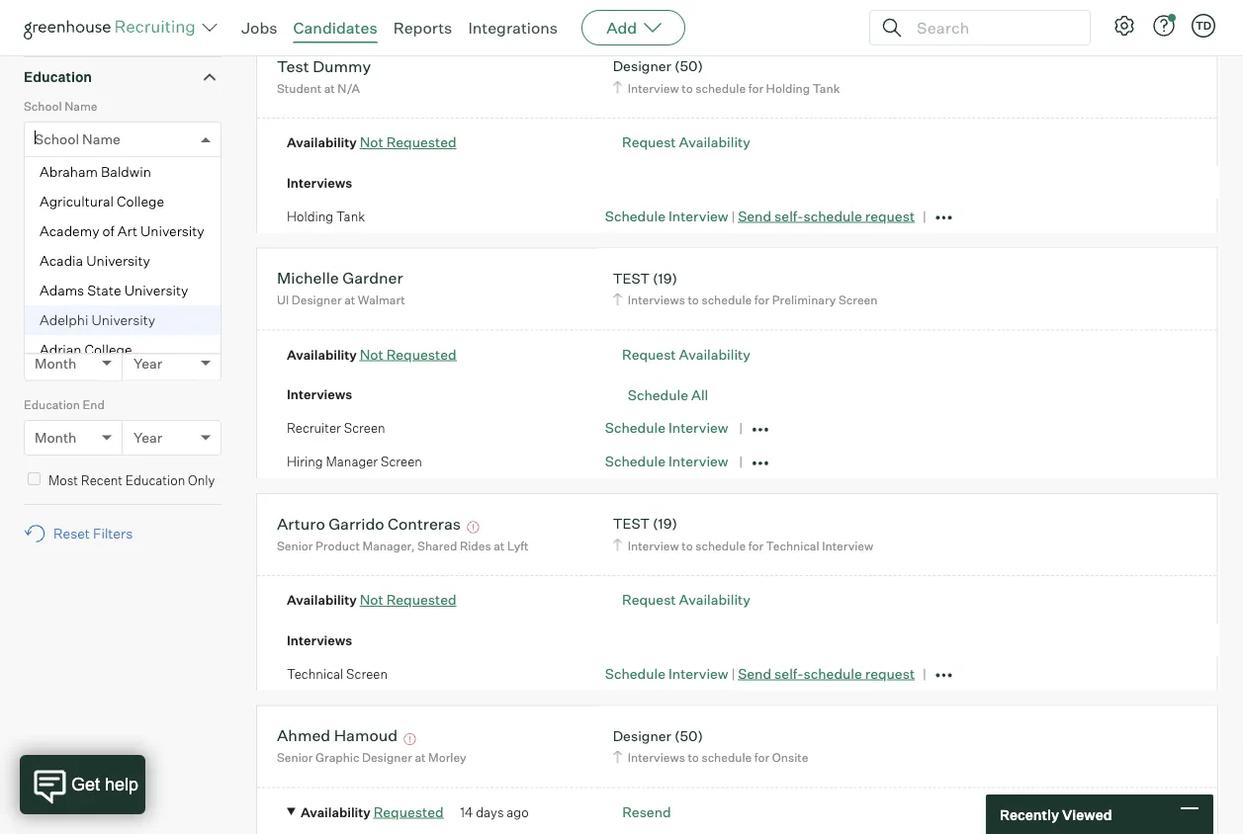 Task type: describe. For each thing, give the bounding box(es) containing it.
send self-schedule request link for designer (50)
[[738, 207, 915, 225]]

candidates
[[293, 18, 377, 38]]

availability down ui
[[287, 347, 357, 363]]

screen inside test (19) interviews to schedule for preliminary screen
[[839, 293, 878, 308]]

product
[[316, 539, 360, 554]]

only
[[188, 473, 215, 489]]

abraham baldwin agricultural college option
[[25, 157, 221, 217]]

test (19) interview to schedule for technical interview
[[613, 515, 874, 554]]

adrian college
[[40, 341, 132, 359]]

Most Recent Education Only checkbox
[[28, 473, 41, 486]]

for inside designer (50) interviews to schedule for onsite
[[754, 751, 770, 766]]

month for start
[[35, 355, 77, 372]]

to for holding tank
[[682, 81, 693, 96]]

1 vertical spatial school name
[[35, 131, 121, 148]]

| for designer (50)
[[731, 208, 735, 224]]

availability down product
[[287, 593, 357, 608]]

3 not from the top
[[360, 592, 383, 609]]

candidates link
[[293, 18, 377, 38]]

to for recruiter screen
[[688, 293, 699, 308]]

schedule for designer (50) interviews to schedule for onsite
[[702, 751, 752, 766]]

1 vertical spatial all
[[691, 386, 708, 403]]

senior graphic designer at morley
[[277, 751, 466, 766]]

screen up hamoud
[[346, 666, 388, 682]]

shared
[[417, 539, 457, 554]]

recent
[[81, 473, 123, 489]]

academy of art university option
[[25, 217, 221, 246]]

test dummy student at n/a
[[277, 56, 371, 96]]

arturo garrido contreras link
[[277, 514, 461, 537]]

(19) for technical screen
[[653, 515, 677, 533]]

year for education start
[[134, 355, 162, 372]]

reset
[[53, 525, 90, 543]]

1 vertical spatial school
[[35, 131, 79, 148]]

arturo garrido contreras has been in technical interview for more than 14 days image
[[464, 522, 482, 534]]

technical screen
[[287, 666, 388, 682]]

add button
[[582, 10, 686, 45]]

reports link
[[393, 18, 452, 38]]

michelle gardner link
[[277, 268, 403, 291]]

integrations
[[468, 18, 558, 38]]

tank inside designer (50) interview to schedule for holding tank
[[813, 81, 840, 96]]

td button
[[1188, 10, 1219, 42]]

14 days ago
[[460, 805, 529, 821]]

screen up hiring manager screen
[[344, 420, 385, 436]]

(50) for request availability
[[674, 58, 703, 75]]

hamoud
[[334, 726, 398, 746]]

most
[[48, 473, 78, 489]]

schedule all link
[[628, 386, 708, 403]]

recently
[[1000, 806, 1059, 824]]

designer down ahmed hamoud has been in onsite for more than 21 days "image"
[[362, 751, 412, 766]]

ago
[[507, 805, 529, 821]]

arturo
[[277, 514, 325, 534]]

n/a
[[338, 81, 360, 96]]

for for holding tank
[[748, 81, 764, 96]]

walmart
[[358, 293, 405, 308]]

request availability for michelle gardner
[[622, 346, 750, 363]]

arturo garrido contreras
[[277, 514, 461, 534]]

dummy
[[313, 56, 371, 76]]

0 vertical spatial degree
[[24, 173, 64, 188]]

michelle
[[277, 268, 339, 288]]

greenhouse recruiting image
[[24, 16, 202, 40]]

availability up 'schedule all' link
[[679, 346, 750, 363]]

state
[[87, 282, 121, 299]]

schedule for designer (50) interview to schedule for holding tank
[[696, 81, 746, 96]]

rides
[[460, 539, 491, 554]]

acadia university
[[40, 252, 150, 270]]

1 vertical spatial name
[[82, 131, 121, 148]]

education start
[[24, 323, 111, 337]]

schedule for schedule interview link related to recruiter screen
[[605, 420, 666, 437]]

adams state university
[[40, 282, 188, 299]]

jobs
[[241, 18, 277, 38]]

reset filters button
[[24, 515, 143, 553]]

of
[[102, 223, 114, 240]]

request availability for test dummy
[[622, 134, 750, 151]]

schedule interview link for technical screen
[[605, 665, 728, 683]]

at left lyft at left bottom
[[494, 539, 505, 554]]

not for gardner
[[360, 346, 383, 363]]

start
[[83, 323, 111, 337]]

acadia
[[40, 252, 83, 270]]

abraham baldwin agricultural college
[[40, 163, 164, 210]]

0 vertical spatial school
[[24, 99, 62, 113]]

requested for holding tank
[[386, 134, 457, 151]]

schedule interview link for recruiter screen
[[605, 420, 728, 437]]

adams state university option
[[25, 276, 221, 306]]

at down ahmed hamoud has been in onsite for more than 21 days "image"
[[415, 751, 426, 766]]

graphic
[[316, 751, 359, 766]]

manager,
[[362, 539, 415, 554]]

send for test (19)
[[738, 665, 772, 683]]

14
[[460, 805, 473, 821]]

interviews to schedule for preliminary screen link
[[610, 291, 883, 310]]

abraham
[[40, 163, 98, 181]]

university down adams state university option
[[91, 312, 155, 329]]

adelphi
[[40, 312, 88, 329]]

hiring
[[287, 454, 323, 470]]

morley
[[428, 751, 466, 766]]

preliminary
[[772, 293, 836, 308]]

interview inside designer (50) interview to schedule for holding tank
[[628, 81, 679, 96]]

schedule for schedule interview link corresponding to hiring manager screen
[[605, 453, 666, 470]]

holding tank
[[287, 208, 365, 224]]

configure image
[[1113, 14, 1136, 38]]

self- for designer (50)
[[775, 207, 804, 225]]

education end
[[24, 397, 105, 412]]

add
[[606, 18, 637, 38]]

michelle gardner ui designer at walmart
[[277, 268, 405, 308]]

1 vertical spatial degree
[[35, 205, 82, 223]]

Search text field
[[912, 13, 1072, 42]]

schedule for test (19) interview to schedule for technical interview
[[696, 539, 746, 554]]

filters
[[93, 525, 133, 543]]

availability not requested for dummy
[[287, 134, 457, 151]]

request for designer (50)
[[865, 207, 915, 225]]

recruiter screen
[[287, 420, 385, 436]]

request availability button for gardner
[[622, 346, 750, 363]]

ahmed hamoud link
[[277, 726, 398, 749]]

education for education
[[24, 68, 92, 86]]

viewed
[[1062, 806, 1112, 824]]

academy
[[40, 223, 99, 240]]

lyft
[[507, 539, 529, 554]]

schedule for test (19) interviews to schedule for preliminary screen
[[702, 293, 752, 308]]

yes image
[[605, 0, 622, 14]]

3 not requested button from the top
[[360, 592, 457, 609]]

for for recruiter screen
[[754, 293, 770, 308]]

onsite
[[772, 751, 808, 766]]

ahmed
[[277, 726, 331, 746]]

academy of art university
[[40, 223, 204, 240]]

ahmed hamoud
[[277, 726, 398, 746]]

designer inside designer (50) interview to schedule for holding tank
[[613, 58, 671, 75]]

art
[[118, 223, 137, 240]]

hiring manager screen
[[287, 454, 422, 470]]

days
[[476, 805, 504, 821]]

td
[[1196, 19, 1212, 32]]

designer (50) interviews to schedule for onsite
[[613, 728, 808, 766]]

not for dummy
[[360, 134, 383, 151]]

request for test (19)
[[865, 665, 915, 683]]

university inside option
[[86, 252, 150, 270]]

resend button
[[622, 804, 671, 821]]



Task type: locate. For each thing, give the bounding box(es) containing it.
0 vertical spatial (19)
[[653, 270, 677, 287]]

education up adrian
[[24, 323, 80, 337]]

0 vertical spatial all
[[35, 16, 52, 33]]

requested button
[[374, 804, 444, 821]]

(19) up interview to schedule for technical interview link
[[653, 515, 677, 533]]

availability not requested down walmart
[[287, 346, 457, 363]]

(50) inside designer (50) interview to schedule for holding tank
[[674, 58, 703, 75]]

degree element
[[24, 171, 222, 246]]

1 vertical spatial discipline
[[35, 280, 98, 297]]

for inside test (19) interview to schedule for technical interview
[[748, 539, 764, 554]]

jobs link
[[241, 18, 277, 38]]

to
[[682, 81, 693, 96], [688, 293, 699, 308], [682, 539, 693, 554], [688, 751, 699, 766]]

to inside designer (50) interview to schedule for holding tank
[[682, 81, 693, 96]]

garrido
[[329, 514, 384, 534]]

contreras
[[388, 514, 461, 534]]

student
[[277, 81, 322, 96]]

(50) up interview to schedule for holding tank link
[[674, 58, 703, 75]]

ui
[[277, 293, 289, 308]]

discipline element
[[24, 246, 222, 321]]

interview to schedule for technical interview link
[[610, 537, 878, 556]]

schedule interview | send self-schedule request for (19)
[[605, 665, 915, 683]]

degree
[[24, 173, 64, 188], [35, 205, 82, 223]]

for inside test (19) interviews to schedule for preliminary screen
[[754, 293, 770, 308]]

college inside abraham baldwin agricultural college
[[117, 193, 164, 210]]

1 horizontal spatial holding
[[766, 81, 810, 96]]

0 vertical spatial tank
[[813, 81, 840, 96]]

education
[[24, 68, 92, 86], [24, 323, 80, 337], [24, 397, 80, 412], [125, 473, 185, 489]]

|
[[731, 208, 735, 224], [731, 666, 735, 682]]

university down academy of art university option
[[86, 252, 150, 270]]

0 vertical spatial technical
[[766, 539, 820, 554]]

schedule inside test (19) interview to schedule for technical interview
[[696, 539, 746, 554]]

to inside test (19) interview to schedule for technical interview
[[682, 539, 693, 554]]

send for designer (50)
[[738, 207, 772, 225]]

0 vertical spatial request
[[865, 207, 915, 225]]

0 vertical spatial self-
[[775, 207, 804, 225]]

requested
[[386, 134, 457, 151], [386, 346, 457, 363], [386, 592, 457, 609], [374, 804, 444, 821]]

schedule interview | send self-schedule request
[[605, 207, 915, 225], [605, 665, 915, 683]]

designer up interviews to schedule for onsite link at the bottom of page
[[613, 728, 671, 745]]

(50) up interviews to schedule for onsite link at the bottom of page
[[674, 728, 703, 745]]

1 schedule interview link from the top
[[605, 207, 728, 225]]

designer down add popup button
[[613, 58, 671, 75]]

1 senior from the top
[[277, 539, 313, 554]]

2 self- from the top
[[775, 665, 804, 683]]

holding inside designer (50) interview to schedule for holding tank
[[766, 81, 810, 96]]

designer inside designer (50) interviews to schedule for onsite
[[613, 728, 671, 745]]

2 test from the top
[[613, 515, 650, 533]]

technical inside test (19) interview to schedule for technical interview
[[766, 539, 820, 554]]

tank
[[813, 81, 840, 96], [336, 208, 365, 224]]

interviews inside test (19) interviews to schedule for preliminary screen
[[628, 293, 685, 308]]

1 horizontal spatial technical
[[766, 539, 820, 554]]

1 vertical spatial (19)
[[653, 515, 677, 533]]

test (19) interviews to schedule for preliminary screen
[[613, 270, 878, 308]]

senior down arturo
[[277, 539, 313, 554]]

schedule interview link for hiring manager screen
[[605, 453, 728, 470]]

availability not requested down n/a
[[287, 134, 457, 151]]

| for test (19)
[[731, 666, 735, 682]]

education for education end
[[24, 397, 80, 412]]

3 schedule interview link from the top
[[605, 453, 728, 470]]

(50) inside designer (50) interviews to schedule for onsite
[[674, 728, 703, 745]]

availability down interview to schedule for holding tank link
[[679, 134, 750, 151]]

education left only
[[125, 473, 185, 489]]

availability not requested
[[287, 134, 457, 151], [287, 346, 457, 363], [287, 592, 457, 609]]

1 (50) from the top
[[674, 58, 703, 75]]

2 month from the top
[[35, 429, 77, 447]]

0 vertical spatial availability not requested
[[287, 134, 457, 151]]

to for technical screen
[[682, 539, 693, 554]]

designer down michelle
[[292, 293, 342, 308]]

not down n/a
[[360, 134, 383, 151]]

university right art
[[140, 223, 204, 240]]

availability not requested down manager,
[[287, 592, 457, 609]]

| up test (19) interviews to schedule for preliminary screen
[[731, 208, 735, 224]]

reset filters
[[53, 525, 133, 543]]

senior product manager, shared rides at lyft
[[277, 539, 529, 554]]

schedule interview | send self-schedule request up test (19) interviews to schedule for preliminary screen
[[605, 207, 915, 225]]

school name
[[24, 99, 97, 113], [35, 131, 121, 148]]

not requested button down walmart
[[360, 346, 457, 363]]

2 request from the top
[[865, 665, 915, 683]]

recruiter
[[287, 420, 341, 436]]

designer inside the michelle gardner ui designer at walmart
[[292, 293, 342, 308]]

adelphi university option
[[25, 306, 221, 335]]

1 test from the top
[[613, 270, 650, 287]]

0 horizontal spatial holding
[[287, 208, 333, 224]]

2 availability not requested from the top
[[287, 346, 457, 363]]

not requested button for test dummy
[[360, 134, 457, 151]]

schedule interview | send self-schedule request up designer (50) interviews to schedule for onsite
[[605, 665, 915, 683]]

interviews inside designer (50) interviews to schedule for onsite
[[628, 751, 685, 766]]

1 vertical spatial request availability button
[[622, 346, 750, 363]]

university down acadia university option
[[124, 282, 188, 299]]

to inside designer (50) interviews to schedule for onsite
[[688, 751, 699, 766]]

send self-schedule request link
[[738, 207, 915, 225], [738, 665, 915, 683]]

senior
[[277, 539, 313, 554], [277, 751, 313, 766]]

none field inside school name element
[[35, 123, 40, 156]]

1 | from the top
[[731, 208, 735, 224]]

(19) inside test (19) interviews to schedule for preliminary screen
[[653, 270, 677, 287]]

request availability down interview to schedule for technical interview link
[[622, 592, 750, 609]]

test inside test (19) interview to schedule for technical interview
[[613, 515, 650, 533]]

2 year from the top
[[134, 429, 162, 447]]

interview
[[628, 81, 679, 96], [669, 207, 728, 225], [669, 420, 728, 437], [669, 453, 728, 470], [628, 539, 679, 554], [822, 539, 874, 554], [669, 665, 728, 683]]

send
[[738, 207, 772, 225], [738, 665, 772, 683]]

1 vertical spatial send self-schedule request link
[[738, 665, 915, 683]]

test inside test (19) interviews to schedule for preliminary screen
[[613, 270, 650, 287]]

0 vertical spatial |
[[731, 208, 735, 224]]

0 vertical spatial month
[[35, 355, 77, 372]]

school name element
[[24, 97, 222, 365]]

schedule inside designer (50) interview to schedule for holding tank
[[696, 81, 746, 96]]

0 vertical spatial (50)
[[674, 58, 703, 75]]

requested for recruiter screen
[[386, 346, 457, 363]]

1 horizontal spatial tank
[[813, 81, 840, 96]]

1 vertical spatial test
[[613, 515, 650, 533]]

1 vertical spatial college
[[85, 341, 132, 359]]

name up baldwin
[[82, 131, 121, 148]]

senior down ahmed
[[277, 751, 313, 766]]

request availability up 'schedule all' link
[[622, 346, 750, 363]]

schedule all
[[628, 386, 708, 403]]

request availability button down interview to schedule for technical interview link
[[622, 592, 750, 609]]

1 vertical spatial send
[[738, 665, 772, 683]]

schedule inside test (19) interviews to schedule for preliminary screen
[[702, 293, 752, 308]]

college down start
[[85, 341, 132, 359]]

0 vertical spatial holding
[[766, 81, 810, 96]]

2 schedule interview from the top
[[605, 453, 728, 470]]

agricultural
[[40, 193, 114, 210]]

1 send from the top
[[738, 207, 772, 225]]

2 vertical spatial request availability
[[622, 592, 750, 609]]

(50) for resend
[[674, 728, 703, 745]]

0 vertical spatial college
[[117, 193, 164, 210]]

1 not from the top
[[360, 134, 383, 151]]

request for test dummy
[[622, 134, 676, 151]]

4 schedule interview link from the top
[[605, 665, 728, 683]]

2 vertical spatial not requested button
[[360, 592, 457, 609]]

1 vertical spatial not
[[360, 346, 383, 363]]

send up test (19) interviews to schedule for preliminary screen
[[738, 207, 772, 225]]

month down education start
[[35, 355, 77, 372]]

1 schedule interview | send self-schedule request from the top
[[605, 207, 915, 225]]

0 horizontal spatial tank
[[336, 208, 365, 224]]

interviews up holding tank
[[287, 175, 352, 191]]

availability down interview to schedule for technical interview link
[[679, 592, 750, 609]]

schedule inside designer (50) interviews to schedule for onsite
[[702, 751, 752, 766]]

1 vertical spatial (50)
[[674, 728, 703, 745]]

1 horizontal spatial all
[[691, 386, 708, 403]]

0 vertical spatial request availability
[[622, 134, 750, 151]]

interviews
[[287, 175, 352, 191], [628, 293, 685, 308], [287, 387, 352, 403], [287, 633, 352, 648], [628, 751, 685, 766]]

school
[[24, 99, 62, 113], [35, 131, 79, 148]]

1 self- from the top
[[775, 207, 804, 225]]

discipline down acadia
[[35, 280, 98, 297]]

month for end
[[35, 429, 77, 447]]

self- up test (19) interviews to schedule for preliminary screen
[[775, 207, 804, 225]]

3 availability not requested from the top
[[287, 592, 457, 609]]

requested for technical screen
[[386, 592, 457, 609]]

education for education start
[[24, 323, 80, 337]]

0 vertical spatial request
[[622, 134, 676, 151]]

not down walmart
[[360, 346, 383, 363]]

not requested button down senior product manager, shared rides at lyft at bottom left
[[360, 592, 457, 609]]

request availability button for dummy
[[622, 134, 750, 151]]

1 vertical spatial technical
[[287, 666, 343, 682]]

test for recruiter screen
[[613, 270, 650, 287]]

request availability
[[622, 134, 750, 151], [622, 346, 750, 363], [622, 592, 750, 609]]

end
[[83, 397, 105, 412]]

test for technical screen
[[613, 515, 650, 533]]

2 schedule interview | send self-schedule request from the top
[[605, 665, 915, 683]]

college up art
[[117, 193, 164, 210]]

1 request from the top
[[865, 207, 915, 225]]

most recent education only
[[48, 473, 215, 489]]

1 (19) from the top
[[653, 270, 677, 287]]

2 schedule interview link from the top
[[605, 420, 728, 437]]

request for michelle gardner
[[622, 346, 676, 363]]

not requested button
[[360, 134, 457, 151], [360, 346, 457, 363], [360, 592, 457, 609]]

0 vertical spatial schedule interview
[[605, 420, 728, 437]]

send self-schedule request link up onsite
[[738, 665, 915, 683]]

1 send self-schedule request link from the top
[[738, 207, 915, 225]]

| up designer (50) interviews to schedule for onsite
[[731, 666, 735, 682]]

interviews up schedule all at the right
[[628, 293, 685, 308]]

2 send self-schedule request link from the top
[[738, 665, 915, 683]]

0 vertical spatial discipline
[[24, 248, 78, 263]]

1 vertical spatial tank
[[336, 208, 365, 224]]

td button
[[1192, 14, 1216, 38]]

1 month from the top
[[35, 355, 77, 372]]

baldwin
[[101, 163, 151, 181]]

degree up agricultural
[[24, 173, 64, 188]]

1 vertical spatial holding
[[287, 208, 333, 224]]

0 vertical spatial not
[[360, 134, 383, 151]]

reports
[[393, 18, 452, 38]]

request availability button up 'schedule all' link
[[622, 346, 750, 363]]

list box
[[25, 157, 221, 365]]

to inside test (19) interviews to schedule for preliminary screen
[[688, 293, 699, 308]]

integrations link
[[468, 18, 558, 38]]

0 vertical spatial request availability button
[[622, 134, 750, 151]]

1 vertical spatial availability not requested
[[287, 346, 457, 363]]

2 vertical spatial request
[[622, 592, 676, 609]]

screen right manager
[[381, 454, 422, 470]]

designer (50) interview to schedule for holding tank
[[613, 58, 840, 96]]

discipline
[[24, 248, 78, 263], [35, 280, 98, 297]]

resend
[[622, 804, 671, 821]]

2 (50) from the top
[[674, 728, 703, 745]]

at down michelle gardner link
[[344, 293, 355, 308]]

schedule interview
[[605, 420, 728, 437], [605, 453, 728, 470]]

send self-schedule request link for test (19)
[[738, 665, 915, 683]]

interviews up the recruiter
[[287, 387, 352, 403]]

0 horizontal spatial all
[[35, 16, 52, 33]]

year up most recent education only
[[134, 429, 162, 447]]

education left end
[[24, 397, 80, 412]]

availability not requested for gardner
[[287, 346, 457, 363]]

request availability down interview to schedule for holding tank link
[[622, 134, 750, 151]]

1 vertical spatial year
[[134, 429, 162, 447]]

degree down abraham at the top left of page
[[35, 205, 82, 223]]

0 vertical spatial send self-schedule request link
[[738, 207, 915, 225]]

discipline down the academy at the top of page
[[24, 248, 78, 263]]

self- up onsite
[[775, 665, 804, 683]]

interview to schedule for holding tank link
[[610, 79, 845, 98]]

availability down student
[[287, 135, 357, 151]]

(50)
[[674, 58, 703, 75], [674, 728, 703, 745]]

recently viewed
[[1000, 806, 1112, 824]]

at left n/a
[[324, 81, 335, 96]]

adrian college option
[[25, 335, 221, 365]]

1 vertical spatial self-
[[775, 665, 804, 683]]

0 vertical spatial name
[[64, 99, 97, 113]]

interviews to schedule for onsite link
[[610, 749, 813, 768]]

adrian
[[40, 341, 82, 359]]

0 vertical spatial test
[[613, 270, 650, 287]]

interviews up technical screen
[[287, 633, 352, 648]]

schedule interview link for holding tank
[[605, 207, 728, 225]]

0 vertical spatial send
[[738, 207, 772, 225]]

2 send from the top
[[738, 665, 772, 683]]

2 (19) from the top
[[653, 515, 677, 533]]

for inside designer (50) interview to schedule for holding tank
[[748, 81, 764, 96]]

2 vertical spatial request availability button
[[622, 592, 750, 609]]

1 not requested button from the top
[[360, 134, 457, 151]]

availability
[[679, 134, 750, 151], [287, 135, 357, 151], [679, 346, 750, 363], [287, 347, 357, 363], [679, 592, 750, 609], [287, 593, 357, 608], [301, 805, 371, 821]]

2 vertical spatial not
[[360, 592, 383, 609]]

test dummy link
[[277, 56, 371, 79]]

year down adelphi university option at top left
[[134, 355, 162, 372]]

schedule interview | send self-schedule request for (50)
[[605, 207, 915, 225]]

senior for arturo garrido contreras
[[277, 539, 313, 554]]

gardner
[[342, 268, 403, 288]]

(19) up interviews to schedule for preliminary screen link
[[653, 270, 677, 287]]

list box containing abraham baldwin agricultural college
[[25, 157, 221, 365]]

(19) for recruiter screen
[[653, 270, 677, 287]]

send self-schedule request link up preliminary
[[738, 207, 915, 225]]

schedule for 'schedule all' link
[[628, 386, 688, 403]]

senior for ahmed hamoud
[[277, 751, 313, 766]]

availability down graphic
[[301, 805, 371, 821]]

for
[[748, 81, 764, 96], [754, 293, 770, 308], [748, 539, 764, 554], [754, 751, 770, 766]]

1 vertical spatial |
[[731, 666, 735, 682]]

education down greenhouse recruiting image
[[24, 68, 92, 86]]

send up designer (50) interviews to schedule for onsite
[[738, 665, 772, 683]]

at inside 'test dummy student at n/a'
[[324, 81, 335, 96]]

test
[[613, 270, 650, 287], [613, 515, 650, 533]]

2 | from the top
[[731, 666, 735, 682]]

adelphi university
[[40, 312, 155, 329]]

None field
[[35, 123, 40, 156]]

schedule interview for recruiter screen
[[605, 420, 728, 437]]

0 vertical spatial school name
[[24, 99, 97, 113]]

1 vertical spatial month
[[35, 429, 77, 447]]

1 vertical spatial senior
[[277, 751, 313, 766]]

self-
[[775, 207, 804, 225], [775, 665, 804, 683]]

1 vertical spatial request availability
[[622, 346, 750, 363]]

interviews up resend button
[[628, 751, 685, 766]]

1 year from the top
[[134, 355, 162, 372]]

1 vertical spatial request
[[865, 665, 915, 683]]

2 not requested button from the top
[[360, 346, 457, 363]]

1 vertical spatial request
[[622, 346, 676, 363]]

not requested button for michelle gardner
[[360, 346, 457, 363]]

1 vertical spatial schedule interview | send self-schedule request
[[605, 665, 915, 683]]

manager
[[326, 454, 378, 470]]

year for education end
[[134, 429, 162, 447]]

1 vertical spatial not requested button
[[360, 346, 457, 363]]

0 vertical spatial not requested button
[[360, 134, 457, 151]]

test
[[277, 56, 309, 76]]

at inside the michelle gardner ui designer at walmart
[[344, 293, 355, 308]]

not down manager,
[[360, 592, 383, 609]]

not requested button down n/a
[[360, 134, 457, 151]]

(19)
[[653, 270, 677, 287], [653, 515, 677, 533]]

1 schedule interview from the top
[[605, 420, 728, 437]]

adams
[[40, 282, 84, 299]]

0 vertical spatial schedule interview | send self-schedule request
[[605, 207, 915, 225]]

schedule
[[605, 207, 666, 225], [628, 386, 688, 403], [605, 420, 666, 437], [605, 453, 666, 470], [605, 665, 666, 683]]

month
[[35, 355, 77, 372], [35, 429, 77, 447]]

list box inside school name element
[[25, 157, 221, 365]]

request availability button down interview to schedule for holding tank link
[[622, 134, 750, 151]]

name up abraham at the top left of page
[[64, 99, 97, 113]]

2 vertical spatial availability not requested
[[287, 592, 457, 609]]

screen right preliminary
[[839, 293, 878, 308]]

month down education end
[[35, 429, 77, 447]]

for for technical screen
[[748, 539, 764, 554]]

0 vertical spatial year
[[134, 355, 162, 372]]

0 horizontal spatial technical
[[287, 666, 343, 682]]

0 vertical spatial senior
[[277, 539, 313, 554]]

1 availability not requested from the top
[[287, 134, 457, 151]]

2 senior from the top
[[277, 751, 313, 766]]

ahmed hamoud has been in onsite for more than 21 days image
[[401, 734, 419, 746]]

schedule interview for hiring manager screen
[[605, 453, 728, 470]]

self- for test (19)
[[775, 665, 804, 683]]

(19) inside test (19) interview to schedule for technical interview
[[653, 515, 677, 533]]

acadia university option
[[25, 246, 221, 276]]

1 vertical spatial schedule interview
[[605, 453, 728, 470]]

2 not from the top
[[360, 346, 383, 363]]



Task type: vqa. For each thing, say whether or not it's contained in the screenshot.
Build Report button
no



